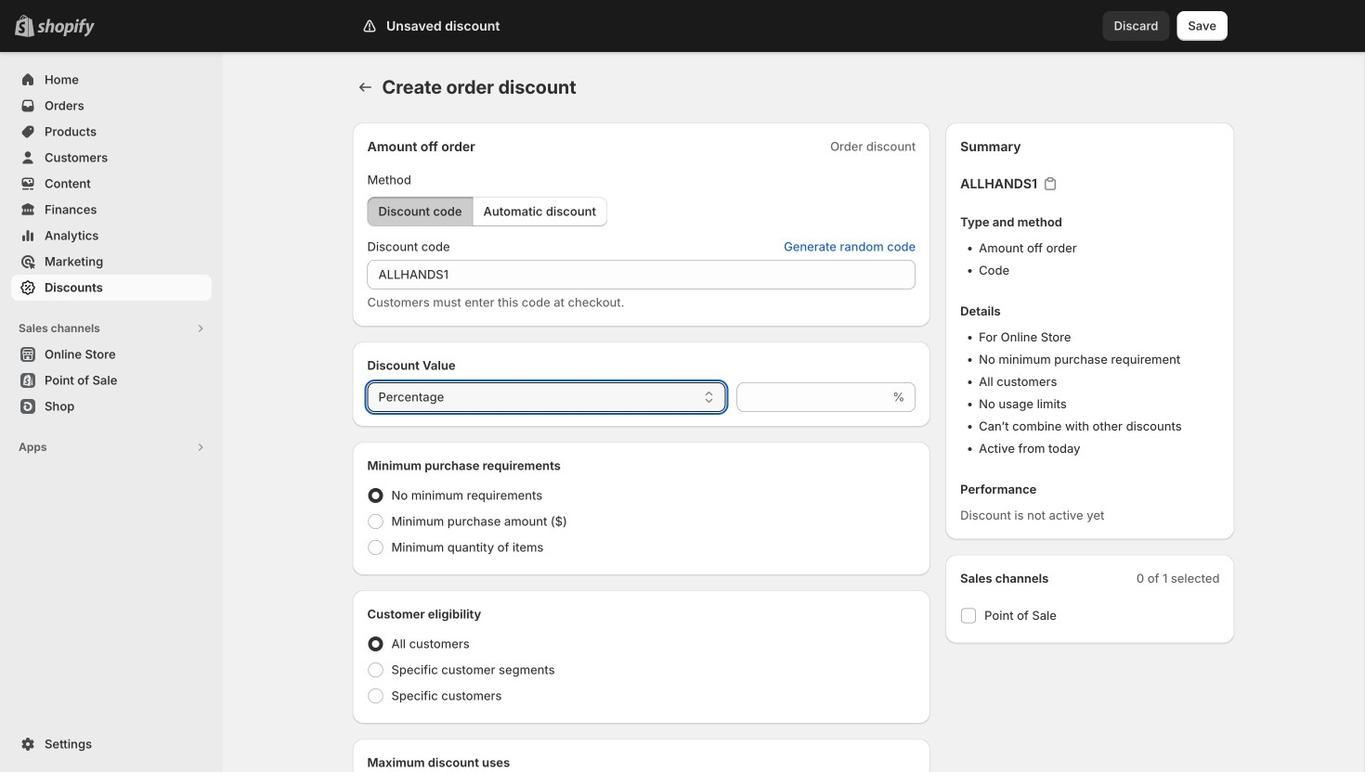 Task type: vqa. For each thing, say whether or not it's contained in the screenshot.
text field
yes



Task type: locate. For each thing, give the bounding box(es) containing it.
None text field
[[367, 260, 916, 290]]

None text field
[[737, 383, 889, 412]]



Task type: describe. For each thing, give the bounding box(es) containing it.
shopify image
[[37, 18, 95, 37]]



